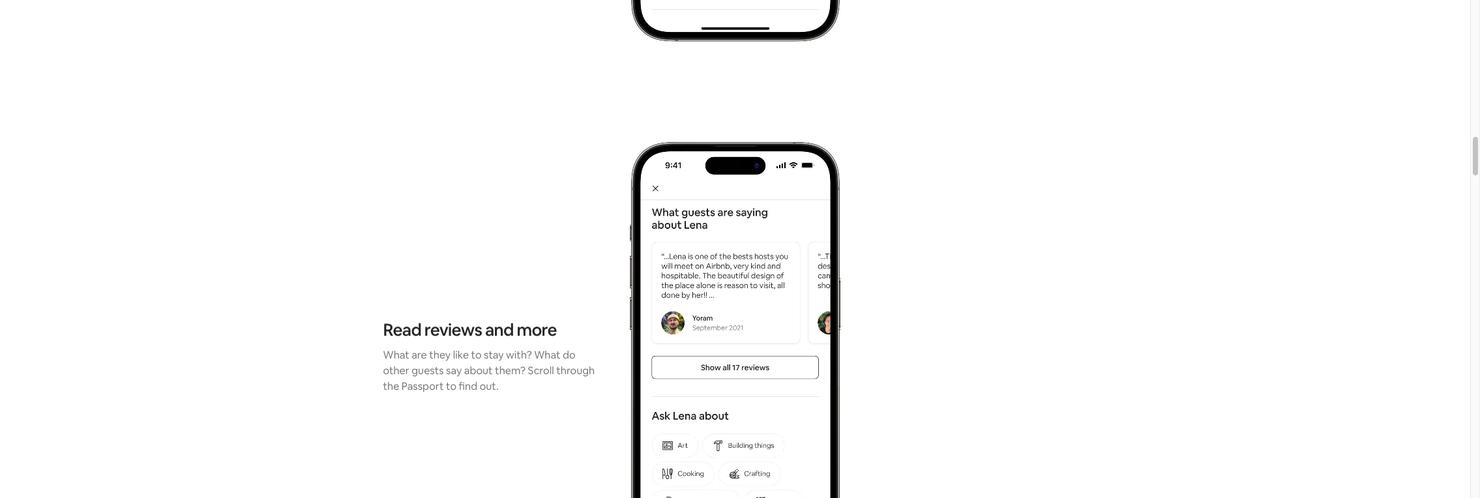 Task type: describe. For each thing, give the bounding box(es) containing it.
reviews
[[424, 319, 482, 341]]

say
[[446, 364, 462, 378]]

guests
[[412, 364, 444, 378]]

find out.
[[459, 379, 499, 393]]

do
[[563, 348, 575, 362]]

them?
[[495, 364, 526, 378]]

1 what from the left
[[383, 348, 409, 362]]

0 vertical spatial to
[[471, 348, 482, 362]]

what are they like to stay with? what do other guests say about them? scroll through the passport to find out.
[[383, 348, 595, 393]]

passport
[[402, 379, 444, 393]]

like
[[453, 348, 469, 362]]

stay
[[484, 348, 504, 362]]

other
[[383, 364, 409, 378]]



Task type: vqa. For each thing, say whether or not it's contained in the screenshot.
before in THE LYON, FRANCE STAY WITH EDOUARD · DIGITALISATION COACH 5 NIGHTS · NOV 3 – 8 $391 TOTAL BEFORE TAXES
no



Task type: locate. For each thing, give the bounding box(es) containing it.
0 horizontal spatial to
[[446, 379, 456, 393]]

0 horizontal spatial what
[[383, 348, 409, 362]]

1 horizontal spatial to
[[471, 348, 482, 362]]

through
[[556, 364, 595, 378]]

2 what from the left
[[534, 348, 560, 362]]

to right like
[[471, 348, 482, 362]]

read reviews and more
[[383, 319, 557, 341]]

1 vertical spatial to
[[446, 379, 456, 393]]

an animation of a phone scrolls down to the bottom of a host passport to the highlights of past reviews, with the first one describing how kind and hospitable the host, lena, was. element
[[630, 142, 840, 498]]

1 horizontal spatial what
[[534, 348, 560, 362]]

with?
[[506, 348, 532, 362]]

what up other
[[383, 348, 409, 362]]

they
[[429, 348, 451, 362]]

read
[[383, 319, 421, 341]]

the
[[383, 379, 399, 393]]

about
[[464, 364, 493, 378]]

and more
[[485, 319, 557, 341]]

scroll
[[528, 364, 554, 378]]

to down say
[[446, 379, 456, 393]]

what
[[383, 348, 409, 362], [534, 348, 560, 362]]

are
[[412, 348, 427, 362]]

what up the scroll at the left of page
[[534, 348, 560, 362]]

to
[[471, 348, 482, 362], [446, 379, 456, 393]]

an animation of a phone showing the host passport of a host called lena. the passport scrolls down to show information such as her work as a ux designer and her interest in furniture making, travel, tennis, and more. element
[[630, 0, 840, 42]]



